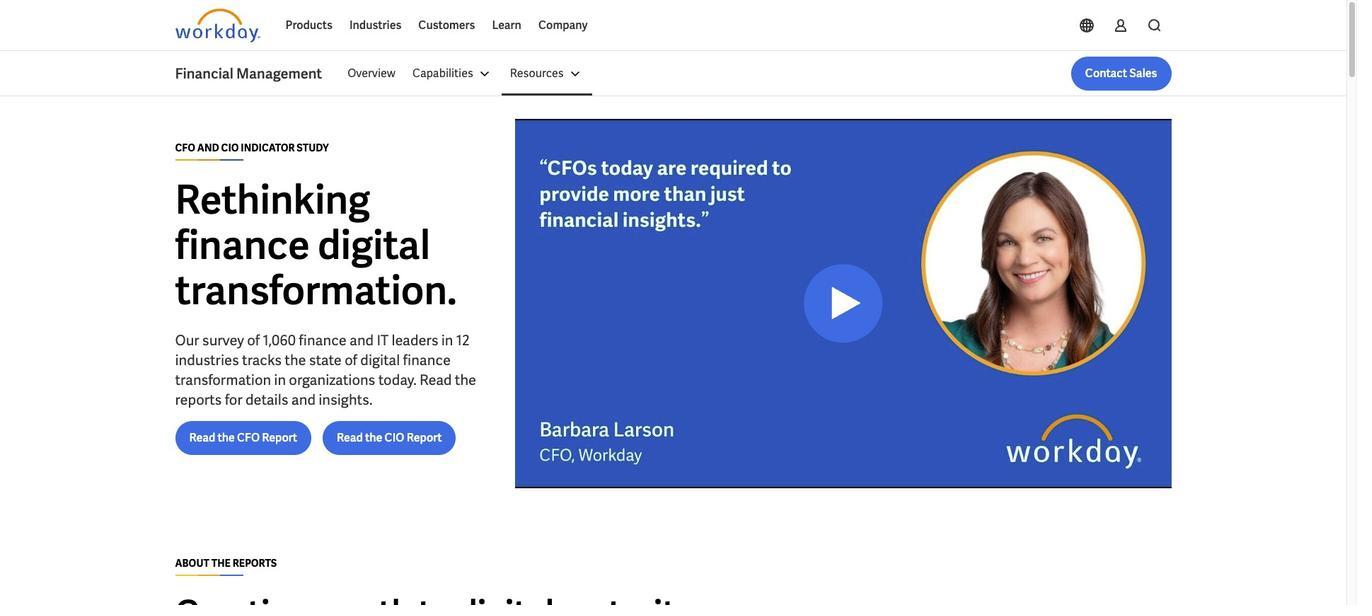 Task type: locate. For each thing, give the bounding box(es) containing it.
products
[[286, 18, 333, 33]]

2 horizontal spatial read
[[420, 371, 452, 389]]

the down 12
[[455, 371, 477, 389]]

overview
[[348, 66, 396, 81]]

report down details
[[262, 430, 297, 445]]

report down today.
[[407, 430, 442, 445]]

digital inside rethinking finance digital transformation.
[[318, 219, 430, 271]]

1 horizontal spatial read
[[337, 430, 363, 445]]

2 report from the left
[[407, 430, 442, 445]]

our
[[175, 331, 199, 350]]

1 horizontal spatial cfo
[[237, 430, 260, 445]]

capabilities button
[[404, 57, 502, 91]]

list
[[339, 57, 1172, 91]]

read the cfo report
[[189, 430, 297, 445]]

1 horizontal spatial cio
[[385, 430, 405, 445]]

cio right and
[[221, 142, 239, 154]]

cio for indicator
[[221, 142, 239, 154]]

1 horizontal spatial of
[[345, 351, 358, 370]]

0 vertical spatial digital
[[318, 219, 430, 271]]

digital
[[318, 219, 430, 271], [361, 351, 400, 370]]

sales
[[1130, 66, 1158, 81]]

industries button
[[341, 8, 410, 42]]

the
[[285, 351, 306, 370], [455, 371, 477, 389], [218, 430, 235, 445], [365, 430, 383, 445]]

read
[[420, 371, 452, 389], [189, 430, 215, 445], [337, 430, 363, 445]]

industries
[[175, 351, 239, 370]]

study
[[297, 142, 329, 154]]

0 vertical spatial in
[[442, 331, 453, 350]]

today.
[[379, 371, 417, 389]]

insights.
[[319, 391, 373, 409]]

0 vertical spatial cfo
[[175, 142, 195, 154]]

1 vertical spatial in
[[274, 371, 286, 389]]

the
[[211, 557, 231, 570]]

finance
[[175, 219, 310, 271], [299, 331, 347, 350], [403, 351, 451, 370]]

cfo
[[175, 142, 195, 154], [237, 430, 260, 445]]

cfo and cio indicator study
[[175, 142, 329, 154]]

in up details
[[274, 371, 286, 389]]

it
[[377, 331, 389, 350]]

1,060
[[263, 331, 296, 350]]

read right today.
[[420, 371, 452, 389]]

organizations
[[289, 371, 376, 389]]

rethinking
[[175, 174, 370, 226]]

0 vertical spatial of
[[247, 331, 260, 350]]

read for read the cfo report
[[189, 430, 215, 445]]

cfo left and
[[175, 142, 195, 154]]

finance inside rethinking finance digital transformation.
[[175, 219, 310, 271]]

survey
[[202, 331, 244, 350]]

the down insights. at bottom left
[[365, 430, 383, 445]]

0 vertical spatial finance
[[175, 219, 310, 271]]

1 horizontal spatial and
[[350, 331, 374, 350]]

1 vertical spatial digital
[[361, 351, 400, 370]]

company button
[[530, 8, 596, 42]]

and down organizations
[[292, 391, 316, 409]]

in left 12
[[442, 331, 453, 350]]

and left it
[[350, 331, 374, 350]]

contact sales link
[[1072, 57, 1172, 91]]

about the reports
[[175, 557, 277, 570]]

the down for
[[218, 430, 235, 445]]

0 horizontal spatial of
[[247, 331, 260, 350]]

resources
[[510, 66, 564, 81]]

overview link
[[339, 57, 404, 91]]

in
[[442, 331, 453, 350], [274, 371, 286, 389]]

and
[[350, 331, 374, 350], [292, 391, 316, 409]]

0 horizontal spatial report
[[262, 430, 297, 445]]

read the cio report
[[337, 430, 442, 445]]

1 vertical spatial and
[[292, 391, 316, 409]]

financial
[[175, 64, 234, 83]]

state
[[309, 351, 342, 370]]

industries
[[350, 18, 402, 33]]

reports
[[233, 557, 277, 570]]

cio down today.
[[385, 430, 405, 445]]

cio
[[221, 142, 239, 154], [385, 430, 405, 445]]

1 report from the left
[[262, 430, 297, 445]]

menu
[[339, 57, 592, 91]]

1 vertical spatial of
[[345, 351, 358, 370]]

report
[[262, 430, 297, 445], [407, 430, 442, 445]]

0 horizontal spatial and
[[292, 391, 316, 409]]

cfo down for
[[237, 430, 260, 445]]

0 horizontal spatial read
[[189, 430, 215, 445]]

0 vertical spatial and
[[350, 331, 374, 350]]

0 vertical spatial cio
[[221, 142, 239, 154]]

read down reports
[[189, 430, 215, 445]]

play video image
[[825, 282, 869, 326]]

reports
[[175, 391, 222, 409]]

of right state
[[345, 351, 358, 370]]

0 horizontal spatial cio
[[221, 142, 239, 154]]

1 vertical spatial cio
[[385, 430, 405, 445]]

1 horizontal spatial report
[[407, 430, 442, 445]]

of
[[247, 331, 260, 350], [345, 351, 358, 370]]

read down insights. at bottom left
[[337, 430, 363, 445]]

learn button
[[484, 8, 530, 42]]

of up tracks
[[247, 331, 260, 350]]



Task type: vqa. For each thing, say whether or not it's contained in the screenshot.
bottommost finance
yes



Task type: describe. For each thing, give the bounding box(es) containing it.
12
[[456, 331, 470, 350]]

indicator
[[241, 142, 295, 154]]

cio for report
[[385, 430, 405, 445]]

menu containing overview
[[339, 57, 592, 91]]

tracks
[[242, 351, 282, 370]]

customers
[[419, 18, 475, 33]]

transformation.
[[175, 265, 457, 316]]

details
[[246, 391, 289, 409]]

1 vertical spatial cfo
[[237, 430, 260, 445]]

read the cio report link
[[323, 421, 456, 455]]

transformation
[[175, 371, 271, 389]]

for
[[225, 391, 243, 409]]

the inside read the cfo report link
[[218, 430, 235, 445]]

report for read the cio report
[[407, 430, 442, 445]]

contact sales
[[1086, 66, 1158, 81]]

read for read the cio report
[[337, 430, 363, 445]]

read the cfo report link
[[175, 421, 312, 455]]

contact
[[1086, 66, 1128, 81]]

go to the homepage image
[[175, 8, 260, 42]]

the inside the "read the cio report" link
[[365, 430, 383, 445]]

financial management
[[175, 64, 322, 83]]

learn
[[492, 18, 522, 33]]

management
[[236, 64, 322, 83]]

financial management link
[[175, 64, 339, 84]]

the down 1,060
[[285, 351, 306, 370]]

customers button
[[410, 8, 484, 42]]

products button
[[277, 8, 341, 42]]

digital inside our survey of 1,060 finance and it leaders in 12 industries tracks the state of digital finance transformation in organizations today. read the reports for details and insights.
[[361, 351, 400, 370]]

0 horizontal spatial in
[[274, 371, 286, 389]]

read inside our survey of 1,060 finance and it leaders in 12 industries tracks the state of digital finance transformation in organizations today. read the reports for details and insights.
[[420, 371, 452, 389]]

our survey of 1,060 finance and it leaders in 12 industries tracks the state of digital finance transformation in organizations today. read the reports for details and insights.
[[175, 331, 477, 409]]

workday cfo barbara larson quote: cfos today are required to provide more than just financial insights image
[[515, 119, 1172, 489]]

1 vertical spatial finance
[[299, 331, 347, 350]]

2 vertical spatial finance
[[403, 351, 451, 370]]

company
[[539, 18, 588, 33]]

resources button
[[502, 57, 592, 91]]

0 horizontal spatial cfo
[[175, 142, 195, 154]]

report for read the cfo report
[[262, 430, 297, 445]]

and
[[197, 142, 219, 154]]

rethinking finance digital transformation.
[[175, 174, 457, 316]]

list containing overview
[[339, 57, 1172, 91]]

about
[[175, 557, 210, 570]]

capabilities
[[413, 66, 474, 81]]

1 horizontal spatial in
[[442, 331, 453, 350]]

leaders
[[392, 331, 439, 350]]



